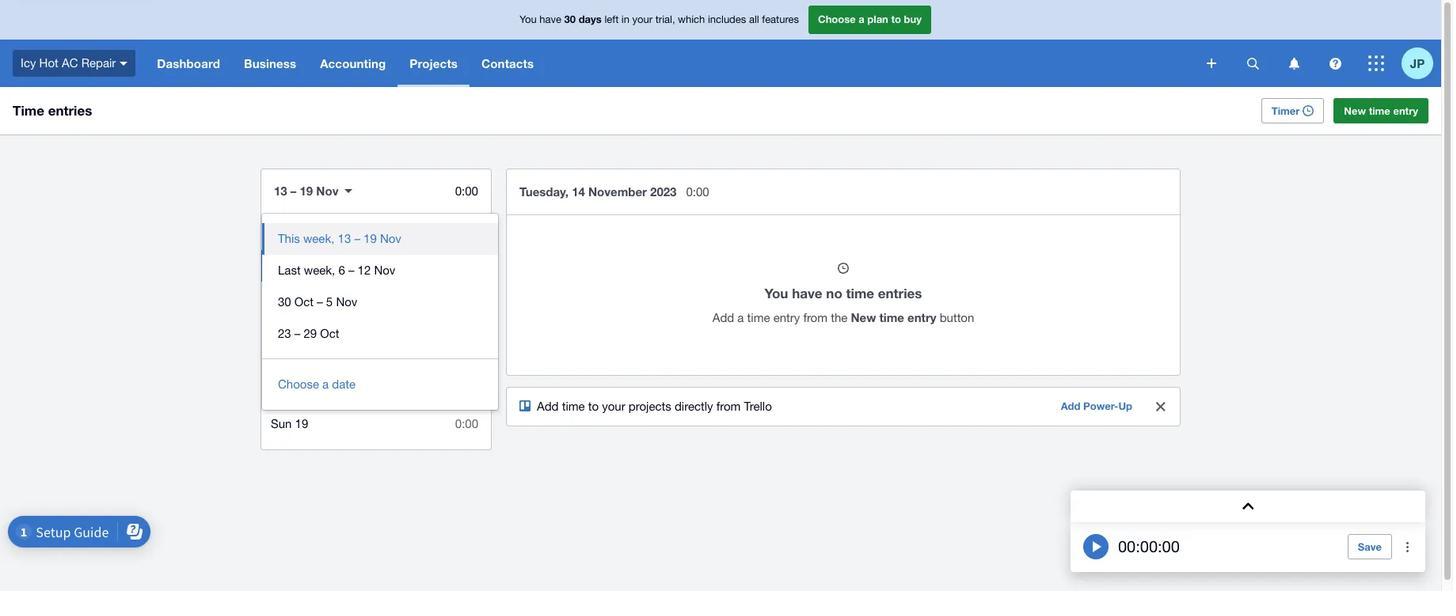 Task type: vqa. For each thing, say whether or not it's contained in the screenshot.
Intro Banner Body element
no



Task type: locate. For each thing, give the bounding box(es) containing it.
svg image up new time entry button
[[1329, 57, 1341, 69]]

0 horizontal spatial you
[[519, 14, 537, 26]]

have left the days
[[539, 14, 561, 26]]

time
[[13, 102, 44, 119]]

days
[[579, 13, 602, 26]]

oct
[[294, 295, 314, 309], [320, 327, 339, 340]]

choose inside choose a date button
[[278, 378, 319, 391]]

accounting button
[[308, 40, 398, 87]]

save
[[1358, 541, 1382, 553]]

30 oct – 5 nov
[[278, 295, 357, 309]]

1 horizontal spatial oct
[[320, 327, 339, 340]]

icy hot ac repair button
[[0, 40, 145, 87]]

new
[[1344, 105, 1366, 117], [851, 310, 876, 325]]

add time to your projects directly from trello
[[537, 400, 772, 413]]

to
[[891, 13, 901, 26], [588, 400, 599, 413]]

thu 16
[[271, 322, 307, 336]]

0 vertical spatial your
[[632, 14, 653, 26]]

23
[[278, 327, 291, 340]]

0 horizontal spatial from
[[716, 400, 741, 413]]

mon 13
[[271, 227, 311, 241]]

00:00:00
[[1118, 538, 1180, 556]]

banner
[[0, 0, 1441, 87]]

0 vertical spatial week,
[[303, 232, 334, 245]]

13 up the mon
[[274, 184, 287, 198]]

from left trello
[[716, 400, 741, 413]]

1 vertical spatial choose
[[278, 378, 319, 391]]

to left 'projects'
[[588, 400, 599, 413]]

0 vertical spatial a
[[859, 13, 864, 26]]

week, right this at left top
[[303, 232, 334, 245]]

1 horizontal spatial you
[[765, 285, 788, 302]]

nov
[[316, 184, 338, 198], [380, 232, 401, 245], [374, 264, 395, 277], [336, 295, 357, 309]]

19 up "12"
[[363, 232, 377, 245]]

add a time entry from the new time entry button
[[712, 310, 974, 325]]

– inside 30 oct – 5 nov button
[[317, 295, 323, 309]]

1 vertical spatial 19
[[363, 232, 377, 245]]

0 horizontal spatial new
[[851, 310, 876, 325]]

oct right 29
[[320, 327, 339, 340]]

entries
[[48, 102, 92, 119], [878, 285, 922, 302]]

– up "12"
[[354, 232, 360, 245]]

0 horizontal spatial your
[[602, 400, 625, 413]]

new right timer button
[[1344, 105, 1366, 117]]

sat 18
[[271, 386, 305, 399]]

nov up this week, 13 – 19 nov
[[316, 184, 338, 198]]

navigation
[[145, 40, 1196, 87]]

tuesday, 14 november 2023
[[519, 184, 677, 199]]

group
[[262, 214, 498, 410]]

1 vertical spatial 30
[[278, 295, 291, 309]]

1 horizontal spatial choose
[[818, 13, 856, 26]]

directly
[[675, 400, 713, 413]]

2 horizontal spatial 13
[[338, 232, 351, 245]]

have
[[539, 14, 561, 26], [792, 285, 822, 302]]

you for you have 30 days left in your trial, which includes all features
[[519, 14, 537, 26]]

button
[[940, 311, 974, 325]]

entries right time
[[48, 102, 92, 119]]

14
[[572, 184, 585, 199], [293, 259, 306, 272]]

power-
[[1083, 400, 1118, 413]]

19
[[300, 184, 313, 198], [363, 232, 377, 245], [295, 417, 308, 431]]

1 horizontal spatial have
[[792, 285, 822, 302]]

0 horizontal spatial have
[[539, 14, 561, 26]]

0 vertical spatial from
[[803, 311, 827, 325]]

your inside you have 30 days left in your trial, which includes all features
[[632, 14, 653, 26]]

a for choose a date
[[322, 378, 329, 391]]

–
[[290, 184, 296, 198], [354, 232, 360, 245], [348, 264, 354, 277], [317, 295, 323, 309], [294, 327, 300, 340]]

1 vertical spatial your
[[602, 400, 625, 413]]

fri
[[272, 354, 285, 367]]

0:00 for tue 14
[[455, 259, 478, 272]]

2 vertical spatial 19
[[295, 417, 308, 431]]

1 horizontal spatial 30
[[564, 13, 576, 26]]

entry down jp
[[1393, 105, 1418, 117]]

choose for choose a plan to buy
[[818, 13, 856, 26]]

you left no
[[765, 285, 788, 302]]

start timer image
[[1083, 534, 1109, 560]]

entry left button
[[907, 310, 936, 325]]

list box
[[262, 214, 498, 359]]

14 right tue
[[293, 259, 306, 272]]

oct left 5
[[294, 295, 314, 309]]

0 horizontal spatial 13
[[274, 184, 287, 198]]

navigation inside 'banner'
[[145, 40, 1196, 87]]

fri 17
[[272, 354, 302, 367]]

this week, 13 – 19 nov button
[[262, 223, 498, 255]]

13 inside button
[[338, 232, 351, 245]]

1 horizontal spatial new
[[1344, 105, 1366, 117]]

1 horizontal spatial to
[[891, 13, 901, 26]]

– inside this week, 13 – 19 nov button
[[354, 232, 360, 245]]

the
[[831, 311, 847, 325]]

0:00
[[455, 184, 478, 198], [686, 185, 709, 199], [455, 227, 478, 241], [455, 259, 478, 272], [455, 354, 478, 367], [455, 417, 478, 431]]

svg image right the repair on the left of page
[[120, 62, 128, 66]]

0 vertical spatial choose
[[818, 13, 856, 26]]

1 horizontal spatial your
[[632, 14, 653, 26]]

svg image
[[1368, 55, 1384, 71], [1247, 57, 1259, 69], [1289, 57, 1299, 69], [1329, 57, 1341, 69], [120, 62, 128, 66]]

0 horizontal spatial entry
[[773, 311, 800, 325]]

0 vertical spatial 14
[[572, 184, 585, 199]]

entries up add a time entry from the new time entry button
[[878, 285, 922, 302]]

1 horizontal spatial add
[[712, 311, 734, 325]]

week, left 6
[[304, 264, 335, 277]]

new right the the
[[851, 310, 876, 325]]

a
[[859, 13, 864, 26], [737, 311, 744, 325], [322, 378, 329, 391]]

time
[[1369, 105, 1390, 117], [846, 285, 874, 302], [879, 310, 904, 325], [747, 311, 770, 325], [562, 400, 585, 413]]

nov up last week, 6 – 12 nov button
[[380, 232, 401, 245]]

0 vertical spatial new
[[1344, 105, 1366, 117]]

from
[[803, 311, 827, 325], [716, 400, 741, 413]]

navigation containing dashboard
[[145, 40, 1196, 87]]

– right 6
[[348, 264, 354, 277]]

entry left the the
[[773, 311, 800, 325]]

mon
[[271, 227, 295, 241]]

0 horizontal spatial 30
[[278, 295, 291, 309]]

19 right sun at the left bottom
[[295, 417, 308, 431]]

0 vertical spatial you
[[519, 14, 537, 26]]

wed 15 button
[[261, 282, 491, 314]]

sun
[[271, 417, 292, 431]]

14 right tuesday,
[[572, 184, 585, 199]]

5
[[326, 295, 333, 309]]

your left 'projects'
[[602, 400, 625, 413]]

2 horizontal spatial add
[[1061, 400, 1080, 413]]

you inside you have 30 days left in your trial, which includes all features
[[519, 14, 537, 26]]

1 horizontal spatial a
[[737, 311, 744, 325]]

1 horizontal spatial from
[[803, 311, 827, 325]]

1 vertical spatial entries
[[878, 285, 922, 302]]

this
[[278, 232, 300, 245]]

13
[[274, 184, 287, 198], [298, 227, 311, 241], [338, 232, 351, 245]]

0 horizontal spatial a
[[322, 378, 329, 391]]

from left the the
[[803, 311, 827, 325]]

timer
[[1271, 105, 1300, 117]]

plan
[[867, 13, 888, 26]]

choose
[[818, 13, 856, 26], [278, 378, 319, 391]]

choose inside 'banner'
[[818, 13, 856, 26]]

1 vertical spatial a
[[737, 311, 744, 325]]

19 up mon 13
[[300, 184, 313, 198]]

have left no
[[792, 285, 822, 302]]

0 horizontal spatial oct
[[294, 295, 314, 309]]

1 vertical spatial from
[[716, 400, 741, 413]]

add inside add a time entry from the new time entry button
[[712, 311, 734, 325]]

0 horizontal spatial add
[[537, 400, 559, 413]]

– left 5
[[317, 295, 323, 309]]

sun 19
[[271, 417, 308, 431]]

save button
[[1348, 534, 1392, 560]]

0 vertical spatial 19
[[300, 184, 313, 198]]

nov right "12"
[[374, 264, 395, 277]]

icy hot ac repair
[[21, 56, 116, 69]]

your right in at the left
[[632, 14, 653, 26]]

time inside button
[[1369, 105, 1390, 117]]

1 vertical spatial have
[[792, 285, 822, 302]]

sat
[[271, 386, 289, 399]]

icy
[[21, 56, 36, 69]]

1 vertical spatial to
[[588, 400, 599, 413]]

– up mon 13
[[290, 184, 296, 198]]

12
[[358, 264, 371, 277]]

– right 23
[[294, 327, 300, 340]]

last
[[278, 264, 301, 277]]

1 vertical spatial you
[[765, 285, 788, 302]]

0 horizontal spatial to
[[588, 400, 599, 413]]

0 vertical spatial to
[[891, 13, 901, 26]]

1 vertical spatial new
[[851, 310, 876, 325]]

1 horizontal spatial entry
[[907, 310, 936, 325]]

– inside 23 – 29 oct button
[[294, 327, 300, 340]]

0 horizontal spatial 14
[[293, 259, 306, 272]]

0 vertical spatial entries
[[48, 102, 92, 119]]

30 inside button
[[278, 295, 291, 309]]

time inside add a time entry from the new time entry button
[[747, 311, 770, 325]]

30 left the days
[[564, 13, 576, 26]]

1 vertical spatial oct
[[320, 327, 339, 340]]

last week, 6 – 12 nov
[[278, 264, 395, 277]]

week,
[[303, 232, 334, 245], [304, 264, 335, 277]]

2 vertical spatial a
[[322, 378, 329, 391]]

0 horizontal spatial choose
[[278, 378, 319, 391]]

1 vertical spatial 14
[[293, 259, 306, 272]]

a inside add a time entry from the new time entry button
[[737, 311, 744, 325]]

svg image left jp
[[1368, 55, 1384, 71]]

19 inside popup button
[[300, 184, 313, 198]]

2 horizontal spatial a
[[859, 13, 864, 26]]

13 right the mon
[[298, 227, 311, 241]]

0 vertical spatial have
[[539, 14, 561, 26]]

you up contacts
[[519, 14, 537, 26]]

thu
[[271, 322, 291, 336]]

2 horizontal spatial entry
[[1393, 105, 1418, 117]]

to left the buy
[[891, 13, 901, 26]]

all
[[749, 14, 759, 26]]

entry inside add a time entry from the new time entry button
[[773, 311, 800, 325]]

add
[[712, 311, 734, 325], [537, 400, 559, 413], [1061, 400, 1080, 413]]

16
[[294, 322, 307, 336]]

a inside button
[[322, 378, 329, 391]]

projects button
[[398, 40, 470, 87]]

have inside you have 30 days left in your trial, which includes all features
[[539, 14, 561, 26]]

your
[[632, 14, 653, 26], [602, 400, 625, 413]]

30 left the 15
[[278, 295, 291, 309]]

0 vertical spatial 30
[[564, 13, 576, 26]]

1 horizontal spatial 13
[[298, 227, 311, 241]]

1 horizontal spatial entries
[[878, 285, 922, 302]]

in
[[621, 14, 629, 26]]

1 vertical spatial week,
[[304, 264, 335, 277]]

hot
[[39, 56, 58, 69]]

1 horizontal spatial 14
[[572, 184, 585, 199]]

you
[[519, 14, 537, 26], [765, 285, 788, 302]]

13 up 6
[[338, 232, 351, 245]]

svg image inside 'icy hot ac repair' popup button
[[120, 62, 128, 66]]



Task type: describe. For each thing, give the bounding box(es) containing it.
group containing this week, 13 – 19 nov
[[262, 214, 498, 410]]

you for you have no time entries
[[765, 285, 788, 302]]

0 vertical spatial oct
[[294, 295, 314, 309]]

date
[[332, 378, 356, 391]]

0:00 for fri 17
[[455, 354, 478, 367]]

projects
[[629, 400, 671, 413]]

tue 14
[[271, 259, 306, 272]]

buy
[[904, 13, 922, 26]]

contacts button
[[470, 40, 546, 87]]

from inside add a time entry from the new time entry button
[[803, 311, 827, 325]]

add for from
[[537, 400, 559, 413]]

left
[[604, 14, 619, 26]]

13 – 19 nov
[[274, 184, 338, 198]]

choose a plan to buy
[[818, 13, 922, 26]]

contacts
[[481, 56, 534, 70]]

tuesday,
[[519, 184, 569, 199]]

timer button
[[1261, 98, 1324, 124]]

15
[[298, 291, 311, 304]]

projects
[[410, 56, 458, 70]]

choose a date button
[[262, 369, 498, 401]]

svg image right svg image
[[1247, 57, 1259, 69]]

0:00 for sun 19
[[455, 417, 478, 431]]

svg image up timer button
[[1289, 57, 1299, 69]]

last week, 6 – 12 nov button
[[262, 255, 498, 287]]

accounting
[[320, 56, 386, 70]]

2023
[[650, 184, 677, 199]]

week, for last
[[304, 264, 335, 277]]

17
[[288, 354, 302, 367]]

23 – 29 oct button
[[262, 318, 498, 350]]

this week, 13 – 19 nov
[[278, 232, 401, 245]]

dashboard link
[[145, 40, 232, 87]]

dashboard
[[157, 56, 220, 70]]

0 horizontal spatial entries
[[48, 102, 92, 119]]

a for choose a plan to buy
[[859, 13, 864, 26]]

to inside 'banner'
[[891, 13, 901, 26]]

tue
[[271, 259, 290, 272]]

nov inside popup button
[[316, 184, 338, 198]]

list box containing this week, 13 – 19 nov
[[262, 214, 498, 359]]

ac
[[62, 56, 78, 69]]

– inside last week, 6 – 12 nov button
[[348, 264, 354, 277]]

wed 15
[[271, 291, 311, 304]]

0:00 for mon 13
[[455, 227, 478, 241]]

23 – 29 oct
[[278, 327, 339, 340]]

trello
[[744, 400, 772, 413]]

add power-up
[[1061, 400, 1132, 413]]

jp
[[1410, 56, 1425, 70]]

nov right 5
[[336, 295, 357, 309]]

svg image
[[1207, 59, 1216, 68]]

new time entry button
[[1334, 98, 1428, 124]]

banner containing jp
[[0, 0, 1441, 87]]

new time entry
[[1344, 105, 1418, 117]]

30 oct – 5 nov button
[[262, 287, 498, 318]]

trial,
[[655, 14, 675, 26]]

13 – 19 nov button
[[261, 173, 365, 209]]

have for 30
[[539, 14, 561, 26]]

13 inside popup button
[[274, 184, 287, 198]]

– inside 13 – 19 nov popup button
[[290, 184, 296, 198]]

have for no
[[792, 285, 822, 302]]

add inside 'link'
[[1061, 400, 1080, 413]]

up
[[1118, 400, 1132, 413]]

business
[[244, 56, 296, 70]]

add power-up link
[[1051, 394, 1142, 420]]

14 for tue
[[293, 259, 306, 272]]

which
[[678, 14, 705, 26]]

you have no time entries
[[765, 285, 922, 302]]

choose a date
[[278, 378, 356, 391]]

wed
[[271, 291, 295, 304]]

jp button
[[1402, 40, 1441, 87]]

clear button
[[1145, 391, 1177, 423]]

new inside button
[[1344, 105, 1366, 117]]

repair
[[81, 56, 116, 69]]

a for add a time entry from the new time entry button
[[737, 311, 744, 325]]

19 inside button
[[363, 232, 377, 245]]

you have 30 days left in your trial, which includes all features
[[519, 13, 799, 26]]

no
[[826, 285, 842, 302]]

choose a date link
[[278, 378, 356, 391]]

choose for choose a date
[[278, 378, 319, 391]]

6
[[338, 264, 345, 277]]

business button
[[232, 40, 308, 87]]

sat 18 button
[[261, 377, 491, 409]]

more options image
[[1392, 531, 1424, 563]]

features
[[762, 14, 799, 26]]

clear image
[[1156, 402, 1166, 412]]

november
[[588, 184, 647, 199]]

entry inside button
[[1393, 105, 1418, 117]]

includes
[[708, 14, 746, 26]]

add for new
[[712, 311, 734, 325]]

time entries
[[13, 102, 92, 119]]

14 for tuesday,
[[572, 184, 585, 199]]

week, for this
[[303, 232, 334, 245]]

18
[[292, 386, 305, 399]]

thu 16 button
[[261, 314, 491, 345]]

29
[[304, 327, 317, 340]]



